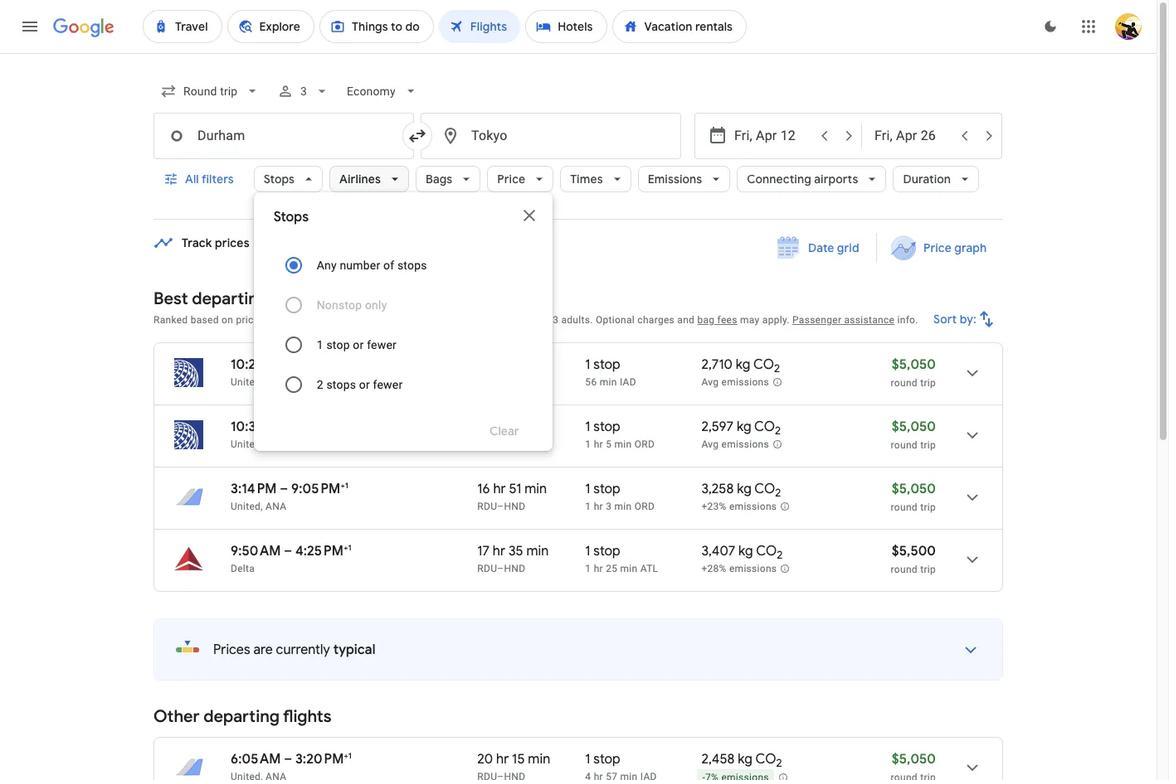 Task type: vqa. For each thing, say whether or not it's contained in the screenshot.
tab list
no



Task type: locate. For each thing, give the bounding box(es) containing it.
avg down 2,710
[[702, 377, 719, 389]]

hr up 1 stop 1 hr 25 min atl
[[594, 501, 603, 513]]

ord inside 1 stop 1 hr 5 min ord
[[635, 439, 655, 451]]

+ inside 9:50 am – 4:25 pm + 1
[[343, 543, 348, 554]]

emissions for 3,407
[[729, 564, 777, 575]]

2 up +28% emissions
[[777, 549, 783, 563]]

co up +28% emissions
[[756, 544, 777, 560]]

fewer down the only
[[367, 339, 397, 352]]

– inside 10:21 am – united
[[287, 357, 295, 373]]

kg inside 2,458 kg co 2
[[738, 752, 753, 768]]

0 vertical spatial price
[[497, 172, 526, 187]]

hnd inside 17 hr 35 min rdu – hnd
[[504, 563, 526, 575]]

stop up layover (1 of 1) is a 1 hr 3 min layover at o'hare international airport in chicago. element
[[594, 481, 621, 498]]

1 rdu from the top
[[477, 501, 497, 513]]

0 horizontal spatial 3
[[301, 85, 307, 98]]

2 fees from the left
[[717, 315, 738, 326]]

co for 3,407
[[756, 544, 777, 560]]

3 inside popup button
[[301, 85, 307, 98]]

3 button
[[271, 71, 337, 111]]

kg inside 3,258 kg co 2
[[737, 481, 752, 498]]

round for 3,407
[[891, 564, 918, 576]]

kg right 2,458 on the bottom right
[[738, 752, 753, 768]]

9:50 am – 4:25 pm + 1
[[231, 543, 352, 560]]

are
[[253, 642, 273, 659]]

$5,050
[[892, 357, 936, 373], [892, 419, 936, 436], [892, 481, 936, 498], [892, 752, 936, 768]]

graph
[[954, 241, 987, 256]]

1 right 4:25 pm
[[348, 543, 352, 554]]

trip left flight details. leaves raleigh-durham international airport at 3:14 pm on friday, april 12 and arrives at haneda airport at 9:05 pm on saturday, april 13. image
[[920, 502, 936, 514]]

17
[[477, 544, 490, 560]]

4 $5,050 from the top
[[892, 752, 936, 768]]

1 vertical spatial flights
[[283, 707, 332, 728]]

times
[[570, 172, 603, 187]]

hnd down 51
[[504, 501, 526, 513]]

total duration 16 hr 25 min. element
[[477, 419, 585, 438]]

emissions down 3,258 kg co 2
[[729, 501, 777, 513]]

– inside 16 hr 51 min rdu – hnd
[[497, 501, 504, 513]]

fewer for 1 stop or fewer
[[367, 339, 397, 352]]

united down 10:30 am text box
[[231, 439, 261, 451]]

1 $5,050 from the top
[[892, 357, 936, 373]]

ord for 2,597
[[635, 439, 655, 451]]

1 up layover (1 of 1) is a 1 hr 3 min layover at o'hare international airport in chicago. element
[[585, 481, 590, 498]]

round left flight details. leaves raleigh-durham international airport at 10:21 am on friday, april 12 and arrives at haneda airport at 3:25 pm on saturday, april 13. "image"
[[891, 378, 918, 389]]

rdu inside 17 hr 35 min rdu – hnd
[[477, 563, 497, 575]]

filters
[[202, 172, 234, 187]]

1 stop flight. element for 2,710
[[585, 357, 621, 376]]

–
[[287, 357, 295, 373], [280, 481, 288, 498], [497, 501, 504, 513], [284, 544, 292, 560], [497, 563, 504, 575], [284, 752, 292, 768]]

0 vertical spatial fewer
[[367, 339, 397, 352]]

kg up +23% emissions
[[737, 481, 752, 498]]

– left 3:20 pm
[[284, 752, 292, 768]]

trip left flight details. leaves raleigh-durham international airport at 10:30 am on friday, april 12 and arrives at haneda airport at 3:55 pm on saturday, april 13. image
[[920, 440, 936, 451]]

stop inside option group
[[326, 339, 350, 352]]

flights for best departing flights
[[272, 289, 320, 310]]

price up close dialog image
[[497, 172, 526, 187]]

round inside $5,500 round trip
[[891, 564, 918, 576]]

stop inside 1 stop 1 hr 5 min ord
[[594, 419, 621, 436]]

16 up 16 hr 51 min rdu – hnd on the bottom of the page
[[477, 419, 490, 436]]

flight details. leaves raleigh-durham international airport at 10:30 am on friday, april 12 and arrives at haneda airport at 3:55 pm on saturday, april 13. image
[[953, 416, 993, 456]]

1 vertical spatial 5050 us dollars text field
[[892, 481, 936, 498]]

3 $5,050 round trip from the top
[[891, 481, 936, 514]]

or for stop
[[353, 339, 364, 352]]

3,258
[[702, 481, 734, 498]]

trip
[[920, 378, 936, 389], [920, 440, 936, 451], [920, 502, 936, 514], [920, 564, 936, 576]]

round down $5,500
[[891, 564, 918, 576]]

main content containing best departing flights
[[154, 233, 1003, 781]]

3 inside 1 stop 1 hr 3 min ord
[[606, 501, 612, 513]]

bag
[[697, 315, 715, 326]]

avg for 2,710
[[702, 377, 719, 389]]

passenger assistance button
[[793, 315, 895, 326]]

1 vertical spatial or
[[359, 378, 370, 392]]

2,458
[[702, 752, 735, 768]]

number
[[340, 259, 380, 272]]

5050 us dollars text field left flight details. leaves raleigh-durham international airport at 10:30 am on friday, april 12 and arrives at haneda airport at 3:55 pm on saturday, april 13. image
[[892, 419, 936, 436]]

– inside "3:14 pm – 9:05 pm + 1"
[[280, 481, 288, 498]]

3:14 pm – 9:05 pm + 1
[[231, 480, 348, 498]]

1 16 from the top
[[477, 419, 490, 436]]

2 rdu from the top
[[477, 563, 497, 575]]

stops right of
[[397, 259, 427, 272]]

4 1 stop flight. element from the top
[[585, 544, 621, 563]]

emissions down 2,710 kg co 2
[[722, 377, 769, 389]]

10:30 am united
[[231, 419, 287, 451]]

4 round from the top
[[891, 564, 918, 576]]

1 vertical spatial 5050 us dollars text field
[[892, 752, 936, 768]]

2 round from the top
[[891, 440, 918, 451]]

2 united from the top
[[231, 439, 261, 451]]

hr inside 17 hr 35 min rdu – hnd
[[493, 544, 505, 560]]

2 vertical spatial $5,050 round trip
[[891, 481, 936, 514]]

co inside 2,710 kg co 2
[[754, 357, 774, 373]]

1 vertical spatial stops
[[326, 378, 356, 392]]

stop
[[326, 339, 350, 352], [594, 357, 621, 373], [594, 419, 621, 436], [594, 481, 621, 498], [594, 544, 621, 560], [594, 752, 621, 768]]

1 vertical spatial united
[[231, 439, 261, 451]]

Arrival time: 9:05 PM on  Saturday, April 13. text field
[[291, 480, 348, 498]]

20 hr 15 min
[[477, 752, 550, 768]]

none search field containing stops
[[154, 71, 1003, 451]]

hnd down 35
[[504, 563, 526, 575]]

2024
[[343, 236, 371, 251]]

0 vertical spatial 16
[[477, 419, 490, 436]]

2 inside 3,407 kg co 2
[[777, 549, 783, 563]]

stop up layover (1 of 1) is a 1 hr 25 min layover at hartsfield-jackson atlanta international airport in atlanta. element
[[594, 544, 621, 560]]

rdu for 16
[[477, 501, 497, 513]]

co for 3,258
[[755, 481, 775, 498]]

any
[[317, 259, 337, 272]]

2 $5,050 from the top
[[892, 419, 936, 436]]

3
[[301, 85, 307, 98], [553, 315, 559, 326], [606, 501, 612, 513]]

or down 1 stop or fewer
[[359, 378, 370, 392]]

prices down the only
[[368, 315, 398, 326]]

min inside 16 hr 51 min rdu – hnd
[[525, 481, 547, 498]]

1 ord from the top
[[635, 439, 655, 451]]

ord up 1 stop 1 hr 25 min atl
[[635, 501, 655, 513]]

1 stop flight. element for 3,258
[[585, 481, 621, 500]]

25 left atl
[[606, 563, 618, 575]]

2 5050 us dollars text field from the top
[[892, 481, 936, 498]]

1 vertical spatial 16
[[477, 481, 490, 498]]

1 vertical spatial avg
[[702, 439, 719, 451]]

1 united from the top
[[231, 377, 261, 388]]

emissions button
[[638, 159, 730, 199]]

1 horizontal spatial and
[[677, 315, 695, 326]]

co up +23% emissions
[[755, 481, 775, 498]]

2 $5,050 round trip from the top
[[891, 419, 936, 451]]

leaves raleigh-durham international airport at 10:21 am on friday, april 12 and arrives at haneda airport at 3:25 pm on saturday, april 13. element
[[231, 357, 354, 373]]

hr left 5
[[594, 439, 603, 451]]

2 trip from the top
[[920, 440, 936, 451]]

flights up convenience
[[272, 289, 320, 310]]

2 horizontal spatial 3
[[606, 501, 612, 513]]

round up $5,500 text box
[[891, 502, 918, 514]]

hr inside 1 stop 1 hr 5 min ord
[[594, 439, 603, 451]]

0 vertical spatial or
[[353, 339, 364, 352]]

avg emissions down 2,710 kg co 2
[[702, 377, 769, 389]]

min inside 1 stop 1 hr 25 min atl
[[620, 563, 638, 575]]

close dialog image
[[519, 206, 539, 226]]

None field
[[154, 76, 267, 106], [341, 76, 426, 106], [154, 76, 267, 106], [341, 76, 426, 106]]

0 vertical spatial ord
[[635, 439, 655, 451]]

0 vertical spatial 5050 us dollars text field
[[892, 419, 936, 436]]

1 stop flight. element for 2,597
[[585, 419, 621, 438]]

1 inside stops option group
[[317, 339, 323, 352]]

Arrival time: 3:20 PM on  Saturday, April 13. text field
[[295, 751, 352, 768]]

4 trip from the top
[[920, 564, 936, 576]]

3 trip from the top
[[920, 502, 936, 514]]

16 left 51
[[477, 481, 490, 498]]

sort by: button
[[927, 300, 1003, 339]]

1 stop 56 min iad
[[585, 357, 636, 388]]

ord right 5
[[635, 439, 655, 451]]

0 vertical spatial stops
[[264, 172, 295, 187]]

1 stop flight. element
[[585, 357, 621, 376], [585, 419, 621, 438], [585, 481, 621, 500], [585, 544, 621, 563], [585, 752, 621, 771]]

0 vertical spatial avg
[[702, 377, 719, 389]]

prices for prices include required taxes + fees for 3 adults. optional charges and bag fees may apply. passenger assistance
[[368, 315, 398, 326]]

2 down apply.
[[774, 362, 780, 376]]

co right 2,597 on the right bottom of page
[[754, 419, 775, 436]]

1 vertical spatial 25
[[606, 563, 618, 575]]

1 trip from the top
[[920, 378, 936, 389]]

hr down total duration 16 hr 4 min. "element"
[[493, 419, 506, 436]]

hnd
[[504, 501, 526, 513], [504, 563, 526, 575]]

2 hnd from the top
[[504, 563, 526, 575]]

2 for 2,597
[[775, 424, 781, 438]]

Departure time: 3:14 PM. text field
[[231, 481, 277, 498]]

– inside 17 hr 35 min rdu – hnd
[[497, 563, 504, 575]]

co down apply.
[[754, 357, 774, 373]]

hr left atl
[[594, 563, 603, 575]]

2 right 2,458 on the bottom right
[[776, 757, 782, 771]]

2 inside 3,258 kg co 2
[[775, 486, 781, 501]]

main menu image
[[20, 17, 40, 37]]

1 round from the top
[[891, 378, 918, 389]]

$5,050 round trip up $5,500 text box
[[891, 481, 936, 514]]

2,710 kg co 2
[[702, 357, 780, 376]]

16 for 16 hr 25 min
[[477, 419, 490, 436]]

round left flight details. leaves raleigh-durham international airport at 10:30 am on friday, april 12 and arrives at haneda airport at 3:55 pm on saturday, april 13. image
[[891, 440, 918, 451]]

min right 35
[[527, 544, 549, 560]]

2,597 kg co 2
[[702, 419, 781, 438]]

hnd inside 16 hr 51 min rdu – hnd
[[504, 501, 526, 513]]

2 right 2,597 on the right bottom of page
[[775, 424, 781, 438]]

main content
[[154, 233, 1003, 781]]

kg for 2,597
[[737, 419, 752, 436]]

2 inside 2,710 kg co 2
[[774, 362, 780, 376]]

prices include required taxes + fees for 3 adults. optional charges and bag fees may apply. passenger assistance
[[368, 315, 895, 326]]

– left 4:25 pm
[[284, 544, 292, 560]]

swap origin and destination. image
[[407, 126, 427, 146]]

– inside 6:05 am – 3:20 pm + 1
[[284, 752, 292, 768]]

emissions for 2,597
[[722, 439, 769, 451]]

– right 10:21 am
[[287, 357, 295, 373]]

stop inside 1 stop 56 min iad
[[594, 357, 621, 373]]

min right 51
[[525, 481, 547, 498]]

stop down convenience
[[326, 339, 350, 352]]

stop for 1 stop or fewer
[[326, 339, 350, 352]]

0 vertical spatial stops
[[397, 259, 427, 272]]

emissions down 3,407 kg co 2
[[729, 564, 777, 575]]

may
[[740, 315, 760, 326]]

2 for 2,458
[[776, 757, 782, 771]]

ranked based on price and convenience
[[154, 315, 340, 326]]

stop for 1 stop 56 min iad
[[594, 357, 621, 373]]

flights up 3:20 pm
[[283, 707, 332, 728]]

avg down 2,597 on the right bottom of page
[[702, 439, 719, 451]]

1 stop flight. element for 2,458
[[585, 752, 621, 771]]

2 inside 2,458 kg co 2
[[776, 757, 782, 771]]

stops right 'filters'
[[264, 172, 295, 187]]

rdu inside 16 hr 51 min rdu – hnd
[[477, 501, 497, 513]]

1 hnd from the top
[[504, 501, 526, 513]]

1 horizontal spatial fees
[[717, 315, 738, 326]]

kg
[[736, 357, 751, 373], [737, 419, 752, 436], [737, 481, 752, 498], [739, 544, 753, 560], [738, 752, 753, 768]]

1 horizontal spatial stops
[[397, 259, 427, 272]]

1 1 stop flight. element from the top
[[585, 357, 621, 376]]

rdu up '17'
[[477, 501, 497, 513]]

departing up departure time: 6:05 am. text field at left
[[203, 707, 280, 728]]

1 stop flight. element for 3,407
[[585, 544, 621, 563]]

co inside 2,597 kg co 2
[[754, 419, 775, 436]]

– down 'total duration 16 hr 51 min.' element on the bottom of page
[[497, 501, 504, 513]]

1 stop
[[585, 752, 621, 768]]

1 down 56
[[585, 419, 590, 436]]

0 vertical spatial flights
[[272, 289, 320, 310]]

nonstop only
[[317, 299, 387, 312]]

co inside 3,258 kg co 2
[[755, 481, 775, 498]]

16
[[477, 419, 490, 436], [477, 481, 490, 498]]

0 vertical spatial united
[[231, 377, 261, 388]]

2 5050 us dollars text field from the top
[[892, 752, 936, 768]]

1 vertical spatial departing
[[203, 707, 280, 728]]

fees left for on the top left of the page
[[514, 315, 534, 326]]

Departure time: 6:05 AM. text field
[[231, 752, 281, 768]]

co right 2,458 on the bottom right
[[756, 752, 776, 768]]

emissions down 2,597 kg co 2
[[722, 439, 769, 451]]

only
[[365, 299, 387, 312]]

0 horizontal spatial fees
[[514, 315, 534, 326]]

kg inside 2,710 kg co 2
[[736, 357, 751, 373]]

16 inside 16 hr 51 min rdu – hnd
[[477, 481, 490, 498]]

1 vertical spatial ord
[[635, 501, 655, 513]]

stop inside 1 stop 1 hr 3 min ord
[[594, 481, 621, 498]]

prices for prices are currently typical
[[213, 642, 250, 659]]

passenger
[[793, 315, 842, 326]]

1 avg from the top
[[702, 377, 719, 389]]

price inside price 'popup button'
[[497, 172, 526, 187]]

2 avg from the top
[[702, 439, 719, 451]]

prices are currently typical
[[213, 642, 376, 659]]

ord inside 1 stop 1 hr 3 min ord
[[635, 501, 655, 513]]

ana
[[266, 501, 287, 513]]

1 down convenience
[[317, 339, 323, 352]]

co inside 3,407 kg co 2
[[756, 544, 777, 560]]

0 horizontal spatial price
[[497, 172, 526, 187]]

0 vertical spatial departing
[[192, 289, 268, 310]]

2 up +23% emissions
[[775, 486, 781, 501]]

layover (1 of 1) is a 1 hr 3 min layover at o'hare international airport in chicago. element
[[585, 500, 693, 514]]

1 vertical spatial avg emissions
[[702, 439, 769, 451]]

min right 15
[[528, 752, 550, 768]]

1 right 15
[[585, 752, 590, 768]]

min inside 17 hr 35 min rdu – hnd
[[527, 544, 549, 560]]

1 5050 us dollars text field from the top
[[892, 419, 936, 436]]

flight details. leaves raleigh-durham international airport at 3:14 pm on friday, april 12 and arrives at haneda airport at 9:05 pm on saturday, april 13. image
[[953, 478, 993, 518]]

trip inside $5,500 round trip
[[920, 564, 936, 576]]

3 round from the top
[[891, 502, 918, 514]]

rdu for 17
[[477, 563, 497, 575]]

emissions
[[722, 377, 769, 389], [722, 439, 769, 451], [729, 501, 777, 513], [729, 564, 777, 575]]

and right price
[[262, 315, 279, 326]]

stops inside popup button
[[264, 172, 295, 187]]

stops up apr at the left top
[[274, 209, 309, 226]]

flight details. leaves raleigh-durham international airport at 9:50 am on friday, april 12 and arrives at haneda airport at 4:25 pm on saturday, april 13. image
[[953, 540, 993, 580]]

– down total duration 17 hr 35 min. element
[[497, 563, 504, 575]]

10:30 am
[[231, 419, 287, 436]]

1 vertical spatial $5,050 round trip
[[891, 419, 936, 451]]

1 $5,050 round trip from the top
[[891, 357, 936, 389]]

0 vertical spatial avg emissions
[[702, 377, 769, 389]]

1 vertical spatial 3
[[553, 315, 559, 326]]

2 vertical spatial 3
[[606, 501, 612, 513]]

17 hr 35 min rdu – hnd
[[477, 544, 549, 575]]

12 – 26,
[[301, 236, 340, 251]]

$5,050 down sort
[[892, 357, 936, 373]]

kg up +28% emissions
[[739, 544, 753, 560]]

+ inside 6:05 am – 3:20 pm + 1
[[344, 751, 348, 762]]

fees
[[514, 315, 534, 326], [717, 315, 738, 326]]

+ inside "3:14 pm – 9:05 pm + 1"
[[340, 480, 345, 491]]

stop up 5
[[594, 419, 621, 436]]

2 16 from the top
[[477, 481, 490, 498]]

1 horizontal spatial price
[[923, 241, 952, 256]]

1 up 56
[[585, 357, 590, 373]]

hr inside 1 stop 1 hr 3 min ord
[[594, 501, 603, 513]]

– up "ana" at the left
[[280, 481, 288, 498]]

1 right 9:05 pm at the bottom of page
[[345, 480, 348, 491]]

$5,050 left flight details. leaves raleigh-durham international airport at 6:05 am on friday, april 12 and arrives at haneda airport at 3:20 pm on saturday, april 13. 'image'
[[892, 752, 936, 768]]

3 1 stop flight. element from the top
[[585, 481, 621, 500]]

kg inside 3,407 kg co 2
[[739, 544, 753, 560]]

2 ord from the top
[[635, 501, 655, 513]]

2 stops or fewer
[[317, 378, 403, 392]]

loading results progress bar
[[0, 53, 1157, 56]]

ord
[[635, 439, 655, 451], [635, 501, 655, 513]]

+ for 3:20 pm
[[344, 751, 348, 762]]

3,407
[[702, 544, 735, 560]]

2 inside 2,597 kg co 2
[[775, 424, 781, 438]]

0 horizontal spatial prices
[[213, 642, 250, 659]]

1 vertical spatial stops
[[274, 209, 309, 226]]

fewer down 1 stop or fewer
[[373, 378, 403, 392]]

prices left are
[[213, 642, 250, 659]]

0 vertical spatial 25
[[509, 419, 524, 436]]

3 $5,050 from the top
[[892, 481, 936, 498]]

stop up 56
[[594, 357, 621, 373]]

kg right 2,710
[[736, 357, 751, 373]]

trip for 3,258
[[920, 502, 936, 514]]

avg emissions
[[702, 377, 769, 389], [702, 439, 769, 451]]

1 left 5
[[585, 439, 591, 451]]

0 horizontal spatial 25
[[509, 419, 524, 436]]

$5,050 for 2,710
[[892, 357, 936, 373]]

delta
[[231, 563, 255, 575]]

16 hr 51 min rdu – hnd
[[477, 481, 547, 513]]

0 horizontal spatial and
[[262, 315, 279, 326]]

iad
[[620, 377, 636, 388]]

price for price
[[497, 172, 526, 187]]

5050 US dollars text field
[[892, 419, 936, 436], [892, 752, 936, 768]]

9:05 pm
[[291, 481, 340, 498]]

stop inside 1 stop 1 hr 25 min atl
[[594, 544, 621, 560]]

Departure text field
[[734, 114, 811, 159]]

co for 2,597
[[754, 419, 775, 436]]

min right 5
[[615, 439, 632, 451]]

1 vertical spatial rdu
[[477, 563, 497, 575]]

$5,050 round trip for 2,597
[[891, 419, 936, 451]]

6:05 am
[[231, 752, 281, 768]]

$5,500 round trip
[[891, 544, 936, 576]]

min inside 1 stop 56 min iad
[[600, 377, 617, 388]]

1 and from the left
[[262, 315, 279, 326]]

0 vertical spatial 3
[[301, 85, 307, 98]]

emissions for 2,710
[[722, 377, 769, 389]]

$5,050 left flight details. leaves raleigh-durham international airport at 10:30 am on friday, april 12 and arrives at haneda airport at 3:55 pm on saturday, april 13. image
[[892, 419, 936, 436]]

trip left flight details. leaves raleigh-durham international airport at 10:21 am on friday, april 12 and arrives at haneda airport at 3:25 pm on saturday, april 13. "image"
[[920, 378, 936, 389]]

+
[[506, 315, 511, 326], [340, 480, 345, 491], [343, 543, 348, 554], [344, 751, 348, 762]]

2 1 stop flight. element from the top
[[585, 419, 621, 438]]

2 avg emissions from the top
[[702, 439, 769, 451]]

date grid button
[[765, 233, 873, 263]]

0 vertical spatial $5,050 round trip
[[891, 357, 936, 389]]

$5,050 round trip left flight details. leaves raleigh-durham international airport at 10:21 am on friday, april 12 and arrives at haneda airport at 3:25 pm on saturday, april 13. "image"
[[891, 357, 936, 389]]

35
[[509, 544, 523, 560]]

5050 us dollars text field left flight details. leaves raleigh-durham international airport at 3:14 pm on friday, april 12 and arrives at haneda airport at 9:05 pm on saturday, april 13. image
[[892, 481, 936, 498]]

fees right bag
[[717, 315, 738, 326]]

5050 US dollars text field
[[892, 357, 936, 373], [892, 481, 936, 498]]

Departure time: 10:21 AM. text field
[[231, 357, 284, 373]]

total duration 20 hr 15 min. element
[[477, 752, 585, 771]]

1 5050 us dollars text field from the top
[[892, 357, 936, 373]]

4:25 pm
[[295, 544, 343, 560]]

5 1 stop flight. element from the top
[[585, 752, 621, 771]]

price for price graph
[[923, 241, 952, 256]]

1
[[317, 339, 323, 352], [585, 357, 590, 373], [585, 419, 590, 436], [585, 439, 591, 451], [345, 480, 348, 491], [585, 481, 590, 498], [585, 501, 591, 513], [348, 543, 352, 554], [585, 544, 590, 560], [585, 563, 591, 575], [348, 751, 352, 762], [585, 752, 590, 768]]

stops option group
[[274, 246, 533, 405]]

all filters
[[185, 172, 234, 187]]

and left bag
[[677, 315, 695, 326]]

kg inside 2,597 kg co 2
[[737, 419, 752, 436]]

stops
[[264, 172, 295, 187], [274, 209, 309, 226]]

1 vertical spatial fewer
[[373, 378, 403, 392]]

1 vertical spatial hnd
[[504, 563, 526, 575]]

0 vertical spatial 5050 us dollars text field
[[892, 357, 936, 373]]

change appearance image
[[1031, 7, 1071, 46]]

0 vertical spatial prices
[[368, 315, 398, 326]]

round for 2,710
[[891, 378, 918, 389]]

$5,050 left flight details. leaves raleigh-durham international airport at 3:14 pm on friday, april 12 and arrives at haneda airport at 9:05 pm on saturday, april 13. image
[[892, 481, 936, 498]]

co inside 2,458 kg co 2
[[756, 752, 776, 768]]

– inside 9:50 am – 4:25 pm + 1
[[284, 544, 292, 560]]

25
[[509, 419, 524, 436], [606, 563, 618, 575]]

or up 2 stops or fewer
[[353, 339, 364, 352]]

convenience
[[282, 315, 340, 326]]

more details image
[[951, 631, 991, 671]]

avg emissions down 2,597 kg co 2
[[702, 439, 769, 451]]

price inside price graph button
[[923, 241, 952, 256]]

0 vertical spatial hnd
[[504, 501, 526, 513]]

1 avg emissions from the top
[[702, 377, 769, 389]]

None text field
[[154, 113, 414, 159], [421, 113, 681, 159], [154, 113, 414, 159], [421, 113, 681, 159]]

and
[[262, 315, 279, 326], [677, 315, 695, 326]]

None search field
[[154, 71, 1003, 451]]

of
[[383, 259, 394, 272]]

5050 us dollars text field for 3,258
[[892, 481, 936, 498]]

1 vertical spatial price
[[923, 241, 952, 256]]

min up 1 stop 1 hr 25 min atl
[[615, 501, 632, 513]]

rdu down '17'
[[477, 563, 497, 575]]

1 vertical spatial prices
[[213, 642, 250, 659]]

2 down leaves raleigh-durham international airport at 10:21 am on friday, april 12 and arrives at haneda airport at 3:25 pm on saturday, april 13. element
[[317, 378, 323, 392]]

1 horizontal spatial prices
[[368, 315, 398, 326]]

$5,050 round trip left flight details. leaves raleigh-durham international airport at 10:30 am on friday, april 12 and arrives at haneda airport at 3:55 pm on saturday, april 13. image
[[891, 419, 936, 451]]

0 horizontal spatial stops
[[326, 378, 356, 392]]

stop right "total duration 20 hr 15 min." element
[[594, 752, 621, 768]]

1 horizontal spatial 25
[[606, 563, 618, 575]]

0 vertical spatial rdu
[[477, 501, 497, 513]]



Task type: describe. For each thing, give the bounding box(es) containing it.
Arrival time: 4:25 PM on  Saturday, April 13. text field
[[295, 543, 352, 560]]

min inside 1 stop 1 hr 5 min ord
[[615, 439, 632, 451]]

duration button
[[893, 159, 979, 199]]

3,258 kg co 2
[[702, 481, 781, 501]]

trip for 2,597
[[920, 440, 936, 451]]

flights for other departing flights
[[283, 707, 332, 728]]

nonstop
[[317, 299, 362, 312]]

atl
[[640, 563, 658, 575]]

times button
[[560, 159, 631, 199]]

total duration 16 hr 51 min. element
[[477, 481, 585, 500]]

2,597
[[702, 419, 734, 436]]

connecting airports
[[747, 172, 858, 187]]

bags
[[426, 172, 453, 187]]

2 and from the left
[[677, 315, 695, 326]]

+23% emissions
[[702, 501, 777, 513]]

5
[[606, 439, 612, 451]]

1 inside "3:14 pm – 9:05 pm + 1"
[[345, 480, 348, 491]]

charges
[[638, 315, 675, 326]]

total duration 17 hr 35 min. element
[[477, 544, 585, 563]]

– for united
[[287, 357, 295, 373]]

duration
[[903, 172, 951, 187]]

connecting
[[747, 172, 812, 187]]

typical
[[333, 642, 376, 659]]

trip for 3,407
[[920, 564, 936, 576]]

1 horizontal spatial 3
[[553, 315, 559, 326]]

round for 3,258
[[891, 502, 918, 514]]

stop for 1 stop 1 hr 3 min ord
[[594, 481, 621, 498]]

best
[[154, 289, 188, 310]]

3:14 pm
[[231, 481, 277, 498]]

2 inside stops option group
[[317, 378, 323, 392]]

1 stop 1 hr 3 min ord
[[585, 481, 655, 513]]

prices
[[215, 236, 250, 251]]

emissions
[[648, 172, 702, 187]]

currently
[[276, 642, 330, 659]]

Departure time: 10:30 AM. text field
[[231, 419, 287, 436]]

sort
[[934, 312, 957, 327]]

1 stop 1 hr 25 min atl
[[585, 544, 658, 575]]

2 for 2,710
[[774, 362, 780, 376]]

price graph
[[923, 241, 987, 256]]

bags button
[[416, 159, 481, 199]]

find the best price region
[[154, 233, 1003, 276]]

required
[[437, 315, 475, 326]]

min down total duration 16 hr 4 min. "element"
[[527, 419, 549, 436]]

kg for 2,710
[[736, 357, 751, 373]]

or for stops
[[359, 378, 370, 392]]

2 for 3,407
[[777, 549, 783, 563]]

assistance
[[844, 315, 895, 326]]

– for 9:05 pm
[[280, 481, 288, 498]]

date
[[808, 241, 834, 256]]

total duration 16 hr 4 min. element
[[477, 357, 585, 376]]

any number of stops
[[317, 259, 427, 272]]

layover (1 of 1) is a 56 min layover at dulles international airport in washington. element
[[585, 376, 693, 389]]

25 inside 1 stop 1 hr 25 min atl
[[606, 563, 618, 575]]

flight details. leaves raleigh-durham international airport at 10:21 am on friday, april 12 and arrives at haneda airport at 3:25 pm on saturday, april 13. image
[[953, 354, 993, 393]]

10:21 am – united
[[231, 357, 298, 388]]

leaves raleigh-durham international airport at 3:14 pm on friday, april 12 and arrives at haneda airport at 9:05 pm on saturday, april 13. element
[[231, 480, 348, 498]]

co for 2,710
[[754, 357, 774, 373]]

stop for 1 stop 1 hr 25 min atl
[[594, 544, 621, 560]]

stops button
[[254, 159, 323, 199]]

price
[[236, 315, 259, 326]]

56
[[585, 377, 597, 388]]

fewer for 2 stops or fewer
[[373, 378, 403, 392]]

all filters button
[[154, 159, 247, 199]]

united inside 10:21 am – united
[[231, 377, 261, 388]]

hr inside 16 hr 51 min rdu – hnd
[[493, 481, 506, 498]]

1 inside 6:05 am – 3:20 pm + 1
[[348, 751, 352, 762]]

2 for 3,258
[[775, 486, 781, 501]]

optional
[[596, 315, 635, 326]]

1 inside 9:50 am – 4:25 pm + 1
[[348, 543, 352, 554]]

Departure time: 9:50 AM. text field
[[231, 544, 281, 560]]

price graph button
[[880, 233, 1000, 263]]

15
[[512, 752, 525, 768]]

51
[[509, 481, 521, 498]]

hr inside 1 stop 1 hr 25 min atl
[[594, 563, 603, 575]]

hnd for 35
[[504, 563, 526, 575]]

apr
[[278, 236, 298, 251]]

airlines
[[339, 172, 381, 187]]

other departing flights
[[154, 707, 332, 728]]

sort by:
[[934, 312, 977, 327]]

track prices
[[182, 236, 250, 251]]

price button
[[487, 159, 554, 199]]

1 down 'total duration 16 hr 51 min.' element on the bottom of page
[[585, 501, 591, 513]]

emissions for 3,258
[[729, 501, 777, 513]]

hnd for 51
[[504, 501, 526, 513]]

1 inside 1 stop 56 min iad
[[585, 357, 590, 373]]

apply.
[[762, 315, 790, 326]]

adults.
[[561, 315, 593, 326]]

by:
[[960, 312, 977, 327]]

$5,050 round trip for 3,258
[[891, 481, 936, 514]]

1 up layover (1 of 1) is a 1 hr 25 min layover at hartsfield-jackson atlanta international airport in atlanta. element
[[585, 544, 590, 560]]

5050 us dollars text field for 2,597
[[892, 419, 936, 436]]

5500 US dollars text field
[[892, 544, 936, 560]]

+ for 4:25 pm
[[343, 543, 348, 554]]

1 fees from the left
[[514, 315, 534, 326]]

kg for 2,458
[[738, 752, 753, 768]]

departing for other
[[203, 707, 280, 728]]

– for 4:25 pm
[[284, 544, 292, 560]]

co for 2,458
[[756, 752, 776, 768]]

on
[[222, 315, 233, 326]]

track
[[182, 236, 212, 251]]

5050 us dollars text field for 2,710
[[892, 357, 936, 373]]

kg for 3,407
[[739, 544, 753, 560]]

united,
[[231, 501, 263, 513]]

layover (1 of 1) is a 1 hr 25 min layover at hartsfield-jackson atlanta international airport in atlanta. element
[[585, 563, 693, 576]]

trip for 2,710
[[920, 378, 936, 389]]

round for 2,597
[[891, 440, 918, 451]]

6:05 am – 3:20 pm + 1
[[231, 751, 352, 768]]

airports
[[814, 172, 858, 187]]

2,710
[[702, 357, 733, 373]]

bag fees button
[[697, 315, 738, 326]]

1 down total duration 17 hr 35 min. element
[[585, 563, 591, 575]]

min inside 1 stop 1 hr 3 min ord
[[615, 501, 632, 513]]

departing for best
[[192, 289, 268, 310]]

10:21 am
[[231, 357, 284, 373]]

connecting airports button
[[737, 159, 887, 199]]

taxes
[[478, 315, 503, 326]]

kg for 3,258
[[737, 481, 752, 498]]

ranked
[[154, 315, 188, 326]]

9:50 am
[[231, 544, 281, 560]]

5050 us dollars text field for 2,458
[[892, 752, 936, 768]]

hr left 15
[[496, 752, 509, 768]]

avg for 2,597
[[702, 439, 719, 451]]

$5,050 round trip for 2,710
[[891, 357, 936, 389]]

united inside 10:30 am united
[[231, 439, 261, 451]]

based
[[191, 315, 219, 326]]

+28%
[[702, 564, 727, 575]]

flight details. leaves raleigh-durham international airport at 6:05 am on friday, april 12 and arrives at haneda airport at 3:20 pm on saturday, april 13. image
[[953, 749, 993, 781]]

20
[[477, 752, 493, 768]]

+ for 9:05 pm
[[340, 480, 345, 491]]

$5,050 for 3,258
[[892, 481, 936, 498]]

airlines button
[[330, 159, 409, 199]]

avg emissions for 2,710
[[702, 377, 769, 389]]

other
[[154, 707, 200, 728]]

ord for 3,258
[[635, 501, 655, 513]]

+23%
[[702, 501, 727, 513]]

2,458 kg co 2
[[702, 752, 782, 771]]

16 for 16 hr 51 min rdu – hnd
[[477, 481, 490, 498]]

stop for 1 stop
[[594, 752, 621, 768]]

avg emissions for 2,597
[[702, 439, 769, 451]]

layover (1 of 1) is a 1 hr 5 min layover at o'hare international airport in chicago. element
[[585, 438, 693, 451]]

united, ana
[[231, 501, 287, 513]]

date grid
[[808, 241, 860, 256]]

stop for 1 stop 1 hr 5 min ord
[[594, 419, 621, 436]]

1 stop or fewer
[[317, 339, 397, 352]]

– for 3:20 pm
[[284, 752, 292, 768]]

leaves raleigh-durham international airport at 9:50 am on friday, april 12 and arrives at haneda airport at 4:25 pm on saturday, april 13. element
[[231, 543, 352, 560]]

16 hr 25 min
[[477, 419, 549, 436]]

3:20 pm
[[295, 752, 344, 768]]

Return text field
[[875, 114, 951, 159]]

leaves raleigh-durham international airport at 6:05 am on friday, april 12 and arrives at haneda airport at 3:20 pm on saturday, april 13. element
[[231, 751, 352, 768]]

$5,050 for 2,597
[[892, 419, 936, 436]]



